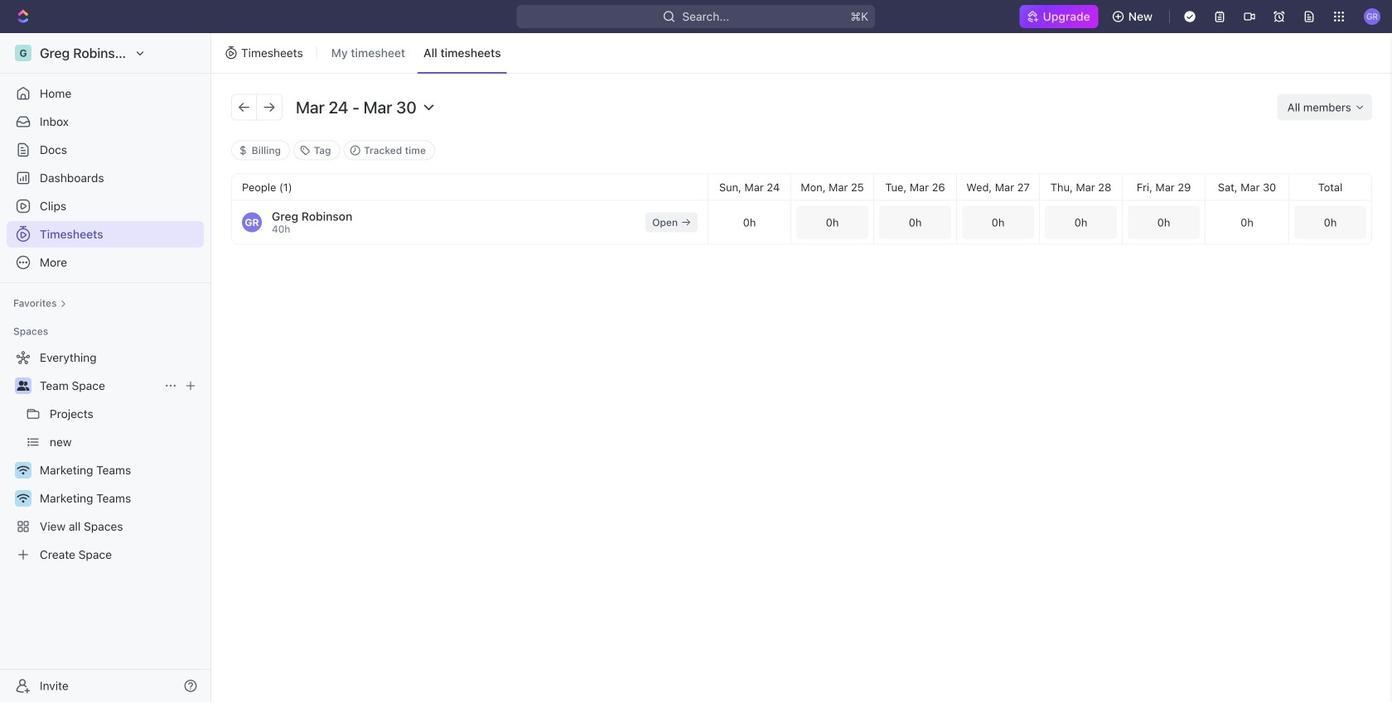 Task type: locate. For each thing, give the bounding box(es) containing it.
sidebar navigation
[[0, 33, 215, 703]]

user group image
[[17, 381, 29, 391]]

wifi image
[[17, 466, 29, 476]]

tree
[[7, 345, 204, 568]]

greg robinson's workspace, , element
[[15, 45, 31, 61]]

tree inside sidebar navigation
[[7, 345, 204, 568]]

wifi image
[[17, 494, 29, 504]]



Task type: describe. For each thing, give the bounding box(es) containing it.
greg robinson, , element
[[242, 213, 262, 232]]



Task type: vqa. For each thing, say whether or not it's contained in the screenshot.
wifi image
yes



